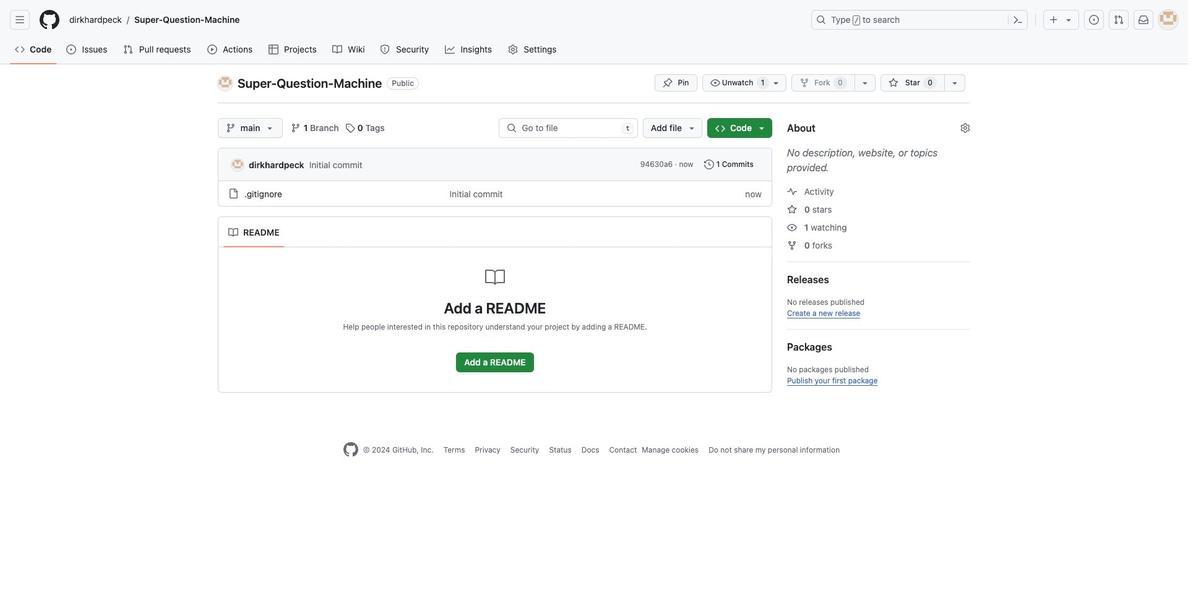Task type: describe. For each thing, give the bounding box(es) containing it.
Go to file text field
[[522, 119, 618, 137]]

0 vertical spatial code image
[[15, 45, 25, 54]]

notifications image
[[1139, 15, 1149, 25]]

triangle down image
[[687, 123, 697, 133]]

search image
[[507, 123, 517, 133]]

table image
[[268, 45, 278, 54]]

repo forked image
[[788, 241, 798, 251]]

git branch image
[[291, 123, 301, 133]]

dirkhardpeck image
[[232, 159, 244, 171]]

gear image
[[508, 45, 518, 54]]

issue opened image for git pull request icon
[[1090, 15, 1100, 25]]

see your forks of this repository image
[[861, 78, 870, 88]]

1 horizontal spatial star image
[[889, 78, 899, 88]]

0 users starred this repository element
[[924, 77, 937, 89]]

book image
[[333, 45, 343, 54]]

eye image
[[788, 223, 798, 233]]

triangle down image for git branch image
[[265, 123, 275, 133]]

book image
[[228, 228, 238, 237]]

triangle down image for bottom code image
[[757, 123, 767, 133]]

0 vertical spatial homepage image
[[40, 10, 59, 30]]

history image
[[704, 160, 714, 170]]



Task type: vqa. For each thing, say whether or not it's contained in the screenshot.
Eye icon to the top
yes



Task type: locate. For each thing, give the bounding box(es) containing it.
1 horizontal spatial code image
[[716, 124, 726, 133]]

git branch image
[[226, 123, 236, 133]]

1 vertical spatial code image
[[716, 124, 726, 133]]

0 vertical spatial star image
[[889, 78, 899, 88]]

code image
[[15, 45, 25, 54], [716, 124, 726, 133]]

play image
[[207, 45, 217, 54]]

pin this repository to your profile image
[[663, 78, 673, 88]]

owner avatar image
[[218, 76, 233, 91]]

1 vertical spatial homepage image
[[344, 443, 358, 458]]

star image
[[889, 78, 899, 88], [788, 205, 798, 215]]

eye image
[[711, 78, 720, 88]]

add this repository to a list image
[[950, 78, 960, 88]]

2 horizontal spatial triangle down image
[[1064, 15, 1074, 25]]

issue opened image for git pull request image at the top left of the page
[[67, 45, 76, 54]]

1 vertical spatial star image
[[788, 205, 798, 215]]

edit repository metadata image
[[961, 123, 971, 133]]

star image right 'see your forks of this repository' image
[[889, 78, 899, 88]]

0 horizontal spatial issue opened image
[[67, 45, 76, 54]]

triangle down image
[[1064, 15, 1074, 25], [265, 123, 275, 133], [757, 123, 767, 133]]

0 vertical spatial issue opened image
[[1090, 15, 1100, 25]]

star image down pulse 'icon'
[[788, 205, 798, 215]]

tag image
[[345, 123, 355, 133]]

0 horizontal spatial code image
[[15, 45, 25, 54]]

issue opened image left git pull request icon
[[1090, 15, 1100, 25]]

graph image
[[445, 45, 455, 54]]

list
[[64, 10, 804, 30]]

issue opened image left git pull request image at the top left of the page
[[67, 45, 76, 54]]

command palette image
[[1014, 15, 1024, 25]]

banner
[[0, 0, 1189, 64]]

1 horizontal spatial homepage image
[[344, 443, 358, 458]]

repo forked image
[[800, 78, 810, 88]]

issue opened image
[[1090, 15, 1100, 25], [67, 45, 76, 54]]

git pull request image
[[1115, 15, 1124, 25]]

pulse image
[[788, 187, 798, 197]]

1 horizontal spatial triangle down image
[[757, 123, 767, 133]]

shield image
[[380, 45, 390, 54]]

0 horizontal spatial triangle down image
[[265, 123, 275, 133]]

homepage image
[[40, 10, 59, 30], [344, 443, 358, 458]]

0 horizontal spatial star image
[[788, 205, 798, 215]]

1 horizontal spatial issue opened image
[[1090, 15, 1100, 25]]

0 horizontal spatial homepage image
[[40, 10, 59, 30]]

1 vertical spatial issue opened image
[[67, 45, 76, 54]]

git pull request image
[[123, 45, 133, 54]]



